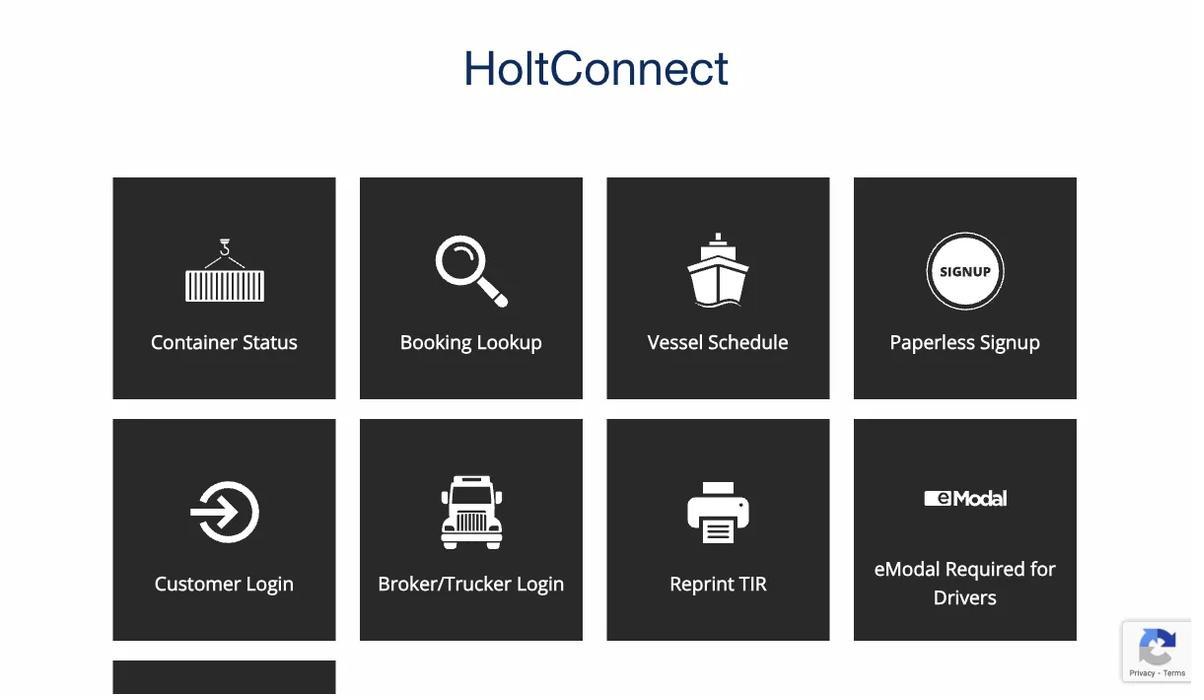 Task type: describe. For each thing, give the bounding box(es) containing it.
reprint
[[670, 570, 735, 596]]

signup
[[981, 329, 1041, 354]]

container
[[151, 329, 238, 354]]

customer login
[[155, 570, 294, 596]]

customer
[[155, 570, 241, 596]]

lookup
[[477, 329, 543, 354]]

schedule
[[709, 329, 789, 354]]

booking lookup
[[400, 329, 543, 354]]

required
[[946, 556, 1026, 582]]

login for broker/trucker login
[[517, 570, 565, 596]]

for
[[1031, 556, 1057, 582]]

tir
[[740, 570, 767, 596]]

drivers
[[934, 584, 997, 610]]

emodal
[[875, 556, 941, 582]]



Task type: locate. For each thing, give the bounding box(es) containing it.
status
[[243, 329, 298, 354]]

login right the 'broker/trucker'
[[517, 570, 565, 596]]

booking lookup link
[[350, 178, 597, 407]]

emodal required for drivers link
[[844, 420, 1087, 648]]

broker/trucker login
[[378, 570, 565, 596]]

vessel
[[648, 329, 704, 354]]

emodal required for drivers
[[875, 556, 1057, 610]]

container status
[[151, 329, 298, 354]]

1 horizontal spatial login
[[517, 570, 565, 596]]

broker/trucker login link
[[350, 420, 597, 648]]

customer login link
[[103, 420, 350, 648]]

paperless signup
[[891, 329, 1041, 354]]

paperless
[[891, 329, 976, 354]]

holtconnect
[[463, 40, 730, 95]]

login
[[246, 570, 294, 596], [517, 570, 565, 596]]

container status link
[[103, 178, 350, 407]]

reprint tir
[[670, 570, 767, 596]]

reprint tir link
[[597, 420, 844, 648]]

broker/trucker
[[378, 570, 512, 596]]

vessel schedule link
[[597, 178, 844, 407]]

paperless signup link
[[844, 178, 1087, 407]]

booking
[[400, 329, 472, 354]]

2 login from the left
[[517, 570, 565, 596]]

login for customer login
[[246, 570, 294, 596]]

vessel schedule
[[648, 329, 789, 354]]

1 login from the left
[[246, 570, 294, 596]]

login right customer
[[246, 570, 294, 596]]

0 horizontal spatial login
[[246, 570, 294, 596]]



Task type: vqa. For each thing, say whether or not it's contained in the screenshot.
Paperless
yes



